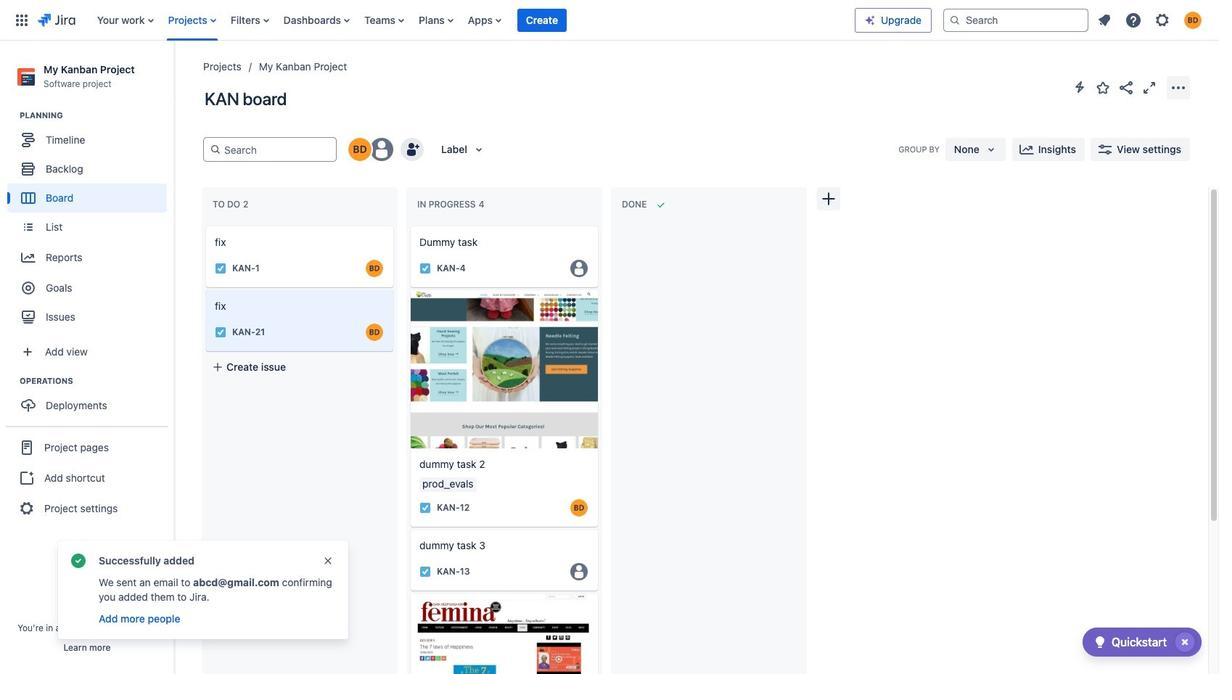 Task type: locate. For each thing, give the bounding box(es) containing it.
0 vertical spatial heading
[[20, 110, 173, 121]]

heading
[[20, 110, 173, 121], [20, 375, 173, 387]]

add people image
[[404, 141, 421, 158]]

0 vertical spatial create issue image
[[196, 216, 213, 234]]

banner
[[0, 0, 1219, 41]]

sidebar navigation image
[[158, 58, 190, 87]]

create column image
[[820, 190, 838, 208]]

task image
[[215, 327, 226, 338]]

operations image
[[2, 372, 20, 390]]

None search field
[[944, 8, 1089, 32]]

2 vertical spatial group
[[6, 426, 168, 529]]

0 vertical spatial group
[[7, 110, 173, 336]]

1 vertical spatial create issue image
[[196, 280, 213, 298]]

success image
[[70, 552, 87, 570]]

view settings image
[[1097, 141, 1114, 158]]

list item
[[517, 0, 567, 40]]

enter full screen image
[[1141, 79, 1158, 96]]

sidebar element
[[0, 41, 174, 674]]

list
[[90, 0, 855, 40], [1092, 7, 1211, 33]]

group
[[7, 110, 173, 336], [7, 375, 173, 425], [6, 426, 168, 529]]

2 heading from the top
[[20, 375, 173, 387]]

1 create issue image from the top
[[196, 216, 213, 234]]

dismiss quickstart image
[[1174, 631, 1197, 654]]

jira image
[[38, 11, 75, 29], [38, 11, 75, 29]]

star kan board image
[[1094, 79, 1112, 96]]

dismiss image
[[322, 555, 334, 567]]

heading for planning image
[[20, 110, 173, 121]]

goal image
[[22, 282, 35, 295]]

appswitcher icon image
[[13, 11, 30, 29]]

Search field
[[944, 8, 1089, 32]]

settings image
[[1154, 11, 1171, 29]]

1 horizontal spatial list
[[1092, 7, 1211, 33]]

create issue image
[[196, 216, 213, 234], [196, 280, 213, 298]]

1 heading from the top
[[20, 110, 173, 121]]

1 vertical spatial heading
[[20, 375, 173, 387]]

task image
[[215, 263, 226, 274], [420, 263, 431, 274], [420, 502, 431, 514], [420, 566, 431, 577]]

1 vertical spatial group
[[7, 375, 173, 425]]

search image
[[949, 14, 961, 26]]



Task type: describe. For each thing, give the bounding box(es) containing it.
group for planning image
[[7, 110, 173, 336]]

create issue image
[[401, 216, 418, 234]]

notifications image
[[1096, 11, 1113, 29]]

your profile and settings image
[[1184, 11, 1202, 29]]

help image
[[1125, 11, 1142, 29]]

planning image
[[2, 107, 20, 124]]

heading for operations icon
[[20, 375, 173, 387]]

2 create issue image from the top
[[196, 280, 213, 298]]

0 horizontal spatial list
[[90, 0, 855, 40]]

Search text field
[[221, 138, 330, 161]]

automations menu button icon image
[[1071, 78, 1089, 96]]

more actions image
[[1170, 79, 1187, 96]]

group for operations icon
[[7, 375, 173, 425]]

in progress element
[[417, 199, 487, 210]]

to do element
[[213, 199, 251, 210]]

primary element
[[9, 0, 855, 40]]



Task type: vqa. For each thing, say whether or not it's contained in the screenshot.
second EXPAND IMAGE from the top of the GROUP inside the sidebar element
no



